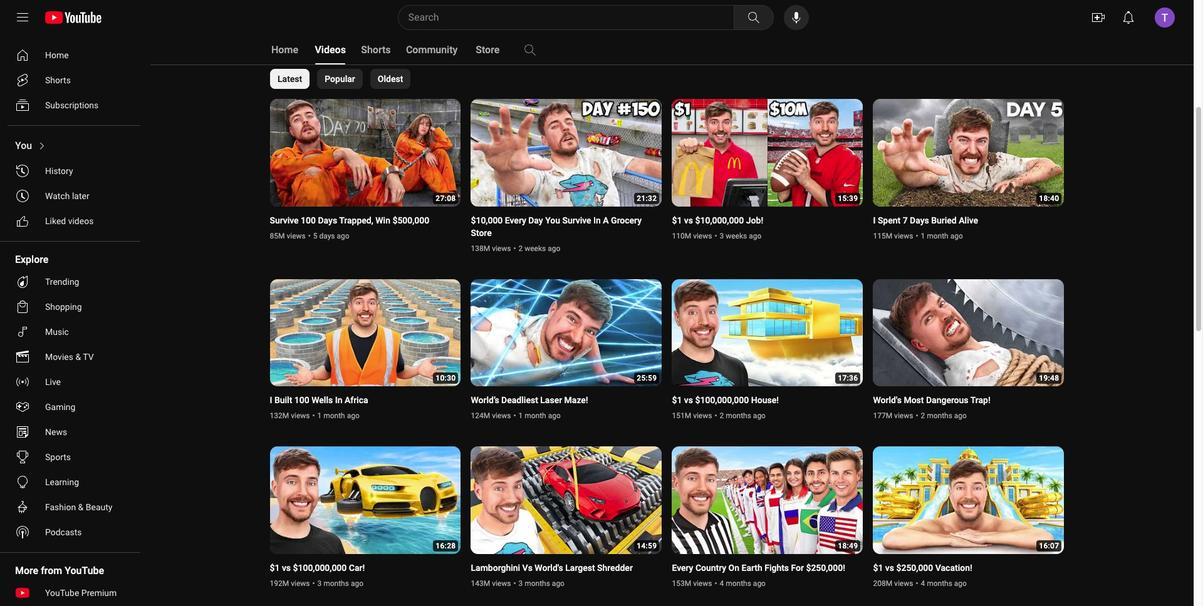Task type: vqa. For each thing, say whether or not it's contained in the screenshot.
the leftmost 4 Months Ago
yes



Task type: describe. For each thing, give the bounding box(es) containing it.
ago for trap!
[[954, 412, 967, 421]]

news
[[45, 427, 67, 437]]

i built 100 wells in africa link
[[270, 394, 368, 407]]

vs for $1 vs $250,000 vacation!
[[885, 563, 894, 573]]

i built 100 wells in africa
[[270, 395, 368, 405]]

115m views
[[873, 232, 913, 240]]

25:59 link
[[471, 279, 662, 388]]

$10,000
[[471, 215, 503, 225]]

beauty
[[86, 503, 112, 513]]

$1 vs $10,000,000 job! link
[[672, 214, 763, 227]]

3 months ago for world's
[[519, 579, 565, 588]]

from
[[41, 565, 62, 577]]

latest
[[277, 74, 302, 84]]

oldest
[[377, 74, 403, 84]]

19:48
[[1039, 374, 1059, 383]]

youtube premium
[[45, 588, 117, 598]]

later
[[72, 191, 89, 201]]

i spent 7 days buried alive link
[[873, 214, 978, 227]]

& for tv
[[75, 352, 81, 362]]

27:08
[[436, 194, 456, 203]]

110m
[[672, 232, 691, 240]]

grocery
[[611, 215, 642, 225]]

14:59
[[637, 542, 657, 551]]

$1 vs $100,000,000 house! link
[[672, 394, 779, 407]]

tv
[[83, 352, 94, 362]]

i for i spent 7 days buried alive
[[873, 215, 876, 225]]

15:39 link
[[672, 99, 863, 208]]

1 for in
[[317, 412, 322, 421]]

months for car!
[[323, 579, 349, 588]]

world's most dangerous trap! by mrbeast 177,831,113 views 2 months ago 19 minutes element
[[873, 394, 990, 407]]

15 minutes, 39 seconds element
[[838, 194, 858, 203]]

2 for $100,000,000
[[720, 412, 724, 421]]

shorts inside tab list
[[361, 44, 391, 56]]

208m
[[873, 579, 892, 588]]

fashion & beauty
[[45, 503, 112, 513]]

115m
[[873, 232, 892, 240]]

192m
[[270, 579, 289, 588]]

18 minutes, 49 seconds element
[[838, 542, 858, 551]]

day
[[528, 215, 543, 225]]

7
[[903, 215, 908, 225]]

2 for day
[[519, 244, 523, 253]]

4 for $250,000
[[921, 579, 925, 588]]

1 survive from the left
[[270, 215, 299, 225]]

ago for days
[[950, 232, 963, 240]]

in inside 'link'
[[335, 395, 342, 405]]

16:07
[[1039, 542, 1059, 551]]

more
[[15, 565, 38, 577]]

$1 for $1 vs $250,000 vacation!
[[873, 563, 883, 573]]

views for survive 100 days trapped, win $500,000
[[287, 232, 306, 240]]

$1 vs $100,000,000 car!
[[270, 563, 365, 573]]

community
[[406, 44, 458, 56]]

132m views
[[270, 412, 310, 421]]

days
[[319, 232, 335, 240]]

$10,000 every day you survive in a grocery store by mrbeast 138,148,242 views 2 weeks ago 21 minutes element
[[471, 214, 647, 239]]

25 minutes, 59 seconds element
[[637, 374, 657, 383]]

survive 100 days trapped, win $500,000
[[270, 215, 429, 225]]

1 month ago for buried
[[921, 232, 963, 240]]

$1 vs $100,000,000 house!
[[672, 395, 779, 405]]

movies & tv
[[45, 352, 94, 362]]

3 for world's
[[519, 579, 523, 588]]

5
[[313, 232, 317, 240]]

views for i built 100 wells in africa
[[291, 412, 310, 421]]

21:32
[[637, 194, 657, 203]]

151m
[[672, 412, 691, 421]]

110m views
[[672, 232, 712, 240]]

vs for $1 vs $100,000,000 house!
[[684, 395, 693, 405]]

avatar image image
[[1155, 8, 1175, 28]]

18:49 link
[[672, 447, 863, 556]]

$10,000,000
[[695, 215, 744, 225]]

10 minutes, 30 seconds element
[[436, 374, 456, 383]]

world's most dangerous trap!
[[873, 395, 990, 405]]

earth
[[742, 563, 762, 573]]

videos
[[68, 216, 94, 226]]

16:28 link
[[270, 447, 461, 556]]

143m views
[[471, 579, 511, 588]]

lamborghini vs world's largest shredder link
[[471, 562, 633, 574]]

spent
[[878, 215, 901, 225]]

$1 for $1 vs $100,000,000 house!
[[672, 395, 682, 405]]

177m
[[873, 412, 892, 421]]

views for $1 vs $10,000,000 job!
[[693, 232, 712, 240]]

premium
[[81, 588, 117, 598]]

world's deadliest laser maze! link
[[471, 394, 588, 407]]

a
[[603, 215, 609, 225]]

videos
[[315, 44, 346, 56]]

tab list containing home
[[270, 35, 634, 65]]

25:59
[[637, 374, 657, 383]]

16 minutes, 7 seconds element
[[1039, 542, 1059, 551]]

18 minutes, 40 seconds element
[[1039, 194, 1059, 203]]

124m
[[471, 412, 490, 421]]

124m views
[[471, 412, 511, 421]]

21:32 link
[[471, 99, 662, 208]]

1 for buried
[[921, 232, 925, 240]]

17 minutes, 36 seconds element
[[838, 374, 858, 383]]

16 minutes, 28 seconds element
[[436, 542, 456, 551]]

21 minutes, 32 seconds element
[[637, 194, 657, 203]]

views for $1 vs $100,000,000 house!
[[693, 412, 712, 421]]

trending
[[45, 277, 79, 287]]

every country on earth fights for $250,000! by mrbeast 153,178,989 views 4 months ago 18 minutes element
[[672, 562, 845, 574]]

months for earth
[[726, 579, 751, 588]]

in inside $10,000 every day you survive in a grocery store
[[593, 215, 601, 225]]

i spent 7 days buried alive by mrbeast 115,693,669 views 1 month ago 18 minutes element
[[873, 214, 978, 227]]

$1 vs $250,000 vacation! link
[[873, 562, 972, 574]]

shredder
[[597, 563, 633, 573]]

liked
[[45, 216, 66, 226]]

ago for car!
[[351, 579, 363, 588]]

ago for trapped,
[[337, 232, 349, 240]]

vs
[[522, 563, 533, 573]]

$10,000 every day you survive in a grocery store
[[471, 215, 642, 238]]

ago for earth
[[753, 579, 766, 588]]

month for in
[[323, 412, 345, 421]]

16:28
[[436, 542, 456, 551]]

built
[[274, 395, 292, 405]]

world's deadliest laser maze!
[[471, 395, 588, 405]]

days inside 'link'
[[910, 215, 929, 225]]

trap!
[[970, 395, 990, 405]]

tab list containing latest
[[270, 69, 410, 89]]

& for beauty
[[78, 503, 84, 513]]

27 minutes, 8 seconds element
[[436, 194, 456, 203]]

1 vertical spatial youtube
[[45, 588, 79, 598]]

Search text field
[[408, 9, 731, 26]]

100 inside 'link'
[[294, 395, 309, 405]]

1 vertical spatial shorts
[[45, 75, 71, 85]]

i built 100 wells in africa by mrbeast 132,427,862 views 1 month ago 10 minutes, 30 seconds element
[[270, 394, 368, 407]]

months for trap!
[[927, 412, 952, 421]]

17:36 link
[[672, 279, 863, 388]]



Task type: locate. For each thing, give the bounding box(es) containing it.
$1 vs $100,000,000 car! link
[[270, 562, 365, 574]]

1 horizontal spatial home
[[271, 44, 298, 56]]

i left the spent
[[873, 215, 876, 225]]

0 vertical spatial youtube
[[65, 565, 104, 577]]

2 horizontal spatial 3
[[720, 232, 724, 240]]

vs
[[684, 215, 693, 225], [684, 395, 693, 405], [282, 563, 291, 573], [885, 563, 894, 573]]

1 horizontal spatial 3
[[519, 579, 523, 588]]

lamborghini vs world's largest shredder
[[471, 563, 633, 573]]

1 4 months ago from the left
[[720, 579, 766, 588]]

ago down vacation!
[[954, 579, 967, 588]]

0 horizontal spatial 4
[[720, 579, 724, 588]]

$1 up 208m in the bottom right of the page
[[873, 563, 883, 573]]

10:30
[[436, 374, 456, 383]]

ago down every country on earth fights for $250,000! link
[[753, 579, 766, 588]]

views right 110m
[[693, 232, 712, 240]]

views right 151m
[[693, 412, 712, 421]]

ago down $10,000 every day you survive in a grocery store
[[548, 244, 560, 253]]

1 vertical spatial weeks
[[525, 244, 546, 253]]

world's right the vs
[[535, 563, 563, 573]]

0 vertical spatial i
[[873, 215, 876, 225]]

store
[[476, 44, 500, 56], [471, 228, 492, 238]]

months down dangerous
[[927, 412, 952, 421]]

143m
[[471, 579, 490, 588]]

100 right built
[[294, 395, 309, 405]]

in right wells
[[335, 395, 342, 405]]

every country on earth fights for $250,000!
[[672, 563, 845, 573]]

buried
[[931, 215, 957, 225]]

1 4 from the left
[[720, 579, 724, 588]]

0 vertical spatial tab list
[[270, 35, 634, 65]]

1 horizontal spatial i
[[873, 215, 876, 225]]

ago for job!
[[749, 232, 762, 240]]

1 horizontal spatial world's
[[873, 395, 902, 405]]

0 vertical spatial &
[[75, 352, 81, 362]]

months down vacation!
[[927, 579, 952, 588]]

1 days from the left
[[318, 215, 337, 225]]

15:39
[[838, 194, 858, 203]]

wells
[[312, 395, 333, 405]]

1 horizontal spatial survive
[[562, 215, 591, 225]]

3 for $10,000,000
[[720, 232, 724, 240]]

1 vertical spatial world's
[[535, 563, 563, 573]]

2 horizontal spatial 1 month ago
[[921, 232, 963, 240]]

survive up 85m views
[[270, 215, 299, 225]]

1 month ago down wells
[[317, 412, 360, 421]]

lamborghini
[[471, 563, 520, 573]]

survive inside $10,000 every day you survive in a grocery store
[[562, 215, 591, 225]]

0 horizontal spatial every
[[505, 215, 526, 225]]

2 down world's most dangerous trap! by mrbeast 177,831,113 views 2 months ago 19 minutes element
[[921, 412, 925, 421]]

in
[[593, 215, 601, 225], [335, 395, 342, 405]]

views right '138m'
[[492, 244, 511, 253]]

ago for you
[[548, 244, 560, 253]]

1 month ago for in
[[317, 412, 360, 421]]

store right community
[[476, 44, 500, 56]]

$100,000,000 up 151m views
[[695, 395, 749, 405]]

1 vertical spatial every
[[672, 563, 693, 573]]

you
[[15, 140, 32, 152], [545, 215, 560, 225]]

0 horizontal spatial $100,000,000
[[293, 563, 347, 573]]

3 down $10,000,000 at the right top of the page
[[720, 232, 724, 240]]

1 down deadliest
[[519, 412, 523, 421]]

vs for $1 vs $100,000,000 car!
[[282, 563, 291, 573]]

views down country
[[693, 579, 712, 588]]

views right the 192m
[[291, 579, 310, 588]]

1 vertical spatial &
[[78, 503, 84, 513]]

2 days from the left
[[910, 215, 929, 225]]

0 vertical spatial world's
[[873, 395, 902, 405]]

survive 100 days trapped, win $500,000 link
[[270, 214, 429, 227]]

store inside $10,000 every day you survive in a grocery store
[[471, 228, 492, 238]]

0 vertical spatial weeks
[[726, 232, 747, 240]]

2 months ago down $1 vs $100,000,000 house! link
[[720, 412, 766, 421]]

podcasts link
[[8, 520, 135, 545], [8, 520, 135, 545]]

1 vertical spatial store
[[471, 228, 492, 238]]

153m views
[[672, 579, 712, 588]]

1 horizontal spatial 4 months ago
[[921, 579, 967, 588]]

i for i built 100 wells in africa
[[270, 395, 272, 405]]

days right 7
[[910, 215, 929, 225]]

1 horizontal spatial every
[[672, 563, 693, 573]]

learning link
[[8, 470, 135, 495], [8, 470, 135, 495]]

youtube premium link
[[8, 581, 135, 606], [8, 581, 135, 606]]

1 horizontal spatial month
[[525, 412, 546, 421]]

3 months ago down car!
[[317, 579, 363, 588]]

ago for maze!
[[548, 412, 561, 421]]

1 horizontal spatial 1 month ago
[[519, 412, 561, 421]]

0 horizontal spatial month
[[323, 412, 345, 421]]

views for world's most dangerous trap!
[[894, 412, 913, 421]]

2 months ago for $100,000,000
[[720, 412, 766, 421]]

2 tab list from the top
[[270, 69, 410, 89]]

2 horizontal spatial 1
[[921, 232, 925, 240]]

ago down lamborghini vs world's largest shredder
[[552, 579, 565, 588]]

0 vertical spatial in
[[593, 215, 601, 225]]

$1 vs $10,000,000 job!
[[672, 215, 763, 225]]

$1 for $1 vs $10,000,000 job!
[[672, 215, 682, 225]]

16:07 link
[[873, 447, 1064, 556]]

views for $10,000 every day you survive in a grocery store
[[492, 244, 511, 253]]

0 horizontal spatial you
[[15, 140, 32, 152]]

1 vertical spatial you
[[545, 215, 560, 225]]

ago down dangerous
[[954, 412, 967, 421]]

vacation!
[[935, 563, 972, 573]]

$1 vs $250,000 vacation! by mrbeast 208,523,632 views 4 months ago 16 minutes element
[[873, 562, 972, 574]]

vs up 110m views
[[684, 215, 693, 225]]

$100,000,000 up 192m views
[[293, 563, 347, 573]]

ago down house!
[[753, 412, 766, 421]]

tab list
[[270, 35, 634, 65], [270, 69, 410, 89]]

survive 100 days trapped, win $500,000 by mrbeast 85,705,255 views 5 days ago 27 minutes element
[[270, 214, 429, 227]]

4 months ago for earth
[[720, 579, 766, 588]]

$1 up 110m
[[672, 215, 682, 225]]

$1 vs $100,000,000 house! by mrbeast 151,862,865 views 2 months ago 17 minutes element
[[672, 394, 779, 407]]

home up latest at top
[[271, 44, 298, 56]]

you inside $10,000 every day you survive in a grocery store
[[545, 215, 560, 225]]

every inside $10,000 every day you survive in a grocery store
[[505, 215, 526, 225]]

0 horizontal spatial shorts
[[45, 75, 71, 85]]

fights
[[765, 563, 789, 573]]

1 down "i spent 7 days buried alive"
[[921, 232, 925, 240]]

world's up '177m'
[[873, 395, 902, 405]]

1 3 months ago from the left
[[317, 579, 363, 588]]

1 down i built 100 wells in africa by mrbeast 132,427,862 views 1 month ago 10 minutes, 30 seconds element
[[317, 412, 322, 421]]

in left a
[[593, 215, 601, 225]]

0 horizontal spatial 4 months ago
[[720, 579, 766, 588]]

youtube
[[65, 565, 104, 577], [45, 588, 79, 598]]

1 horizontal spatial weeks
[[726, 232, 747, 240]]

$1 vs $10,000,000 job! by mrbeast 110,516,335 views 3 weeks ago 15 minutes element
[[672, 214, 763, 227]]

2 4 from the left
[[921, 579, 925, 588]]

views for every country on earth fights for $250,000!
[[693, 579, 712, 588]]

&
[[75, 352, 81, 362], [78, 503, 84, 513]]

views right 124m
[[492, 412, 511, 421]]

None search field
[[375, 5, 776, 30]]

$100,000,000 for house!
[[695, 395, 749, 405]]

2 2 months ago from the left
[[921, 412, 967, 421]]

0 horizontal spatial in
[[335, 395, 342, 405]]

month down world's deadliest laser maze!
[[525, 412, 546, 421]]

2 weeks ago
[[519, 244, 560, 253]]

1 vertical spatial $100,000,000
[[293, 563, 347, 573]]

132m
[[270, 412, 289, 421]]

sports link
[[8, 445, 135, 470], [8, 445, 135, 470]]

3 down the vs
[[519, 579, 523, 588]]

music
[[45, 327, 69, 337]]

2 horizontal spatial month
[[927, 232, 949, 240]]

2 for dangerous
[[921, 412, 925, 421]]

months for house!
[[726, 412, 751, 421]]

world's
[[471, 395, 499, 405]]

4 down country
[[720, 579, 724, 588]]

27:08 link
[[270, 99, 461, 208]]

2 right the 138m views
[[519, 244, 523, 253]]

100 up the "5"
[[301, 215, 316, 225]]

weeks for day
[[525, 244, 546, 253]]

fashion & beauty link
[[8, 495, 135, 520], [8, 495, 135, 520]]

$100,000,000 inside $1 vs $100,000,000 car! by mrbeast 192,531,677 views 3 months ago 16 minutes element
[[293, 563, 347, 573]]

3 months ago
[[317, 579, 363, 588], [519, 579, 565, 588]]

ago for vacation!
[[954, 579, 967, 588]]

vs up 208m views
[[885, 563, 894, 573]]

$100,000,000 inside $1 vs $100,000,000 house! by mrbeast 151,862,865 views 2 months ago 17 minutes element
[[695, 395, 749, 405]]

0 vertical spatial 100
[[301, 215, 316, 225]]

months for vacation!
[[927, 579, 952, 588]]

14:59 link
[[471, 447, 662, 556]]

0 horizontal spatial 1
[[317, 412, 322, 421]]

views for $1 vs $250,000 vacation!
[[894, 579, 913, 588]]

tab list down videos
[[270, 69, 410, 89]]

weeks down day
[[525, 244, 546, 253]]

shorts up subscriptions on the left top of page
[[45, 75, 71, 85]]

watch later link
[[8, 184, 135, 209], [8, 184, 135, 209]]

ago down the job!
[[749, 232, 762, 240]]

months down $1 vs $100,000,000 house! link
[[726, 412, 751, 421]]

0 horizontal spatial home
[[45, 50, 69, 60]]

3 months ago down lamborghini vs world's largest shredder
[[519, 579, 565, 588]]

1 month ago down buried
[[921, 232, 963, 240]]

ago for house!
[[753, 412, 766, 421]]

you link
[[8, 133, 135, 159], [8, 133, 135, 159]]

vs inside 'link'
[[684, 215, 693, 225]]

every up "153m" on the right
[[672, 563, 693, 573]]

home up subscriptions on the left top of page
[[45, 50, 69, 60]]

208m views
[[873, 579, 913, 588]]

0 horizontal spatial i
[[270, 395, 272, 405]]

subscribe
[[395, 9, 434, 19]]

1 horizontal spatial 2
[[720, 412, 724, 421]]

2
[[519, 244, 523, 253], [720, 412, 724, 421], [921, 412, 925, 421]]

ago right days
[[337, 232, 349, 240]]

country
[[696, 563, 726, 573]]

lamborghini vs world's largest shredder by mrbeast 143,659,397 views 3 months ago 14 minutes, 59 seconds element
[[471, 562, 633, 574]]

views right 132m
[[291, 412, 310, 421]]

world's
[[873, 395, 902, 405], [535, 563, 563, 573]]

4 months ago down on
[[720, 579, 766, 588]]

gaming
[[45, 402, 75, 412]]

africa
[[345, 395, 368, 405]]

learning
[[45, 477, 79, 488]]

1 vertical spatial 100
[[294, 395, 309, 405]]

1 vertical spatial tab list
[[270, 69, 410, 89]]

0 horizontal spatial survive
[[270, 215, 299, 225]]

podcasts
[[45, 528, 82, 538]]

2 months ago down dangerous
[[921, 412, 967, 421]]

months down on
[[726, 579, 751, 588]]

views down 'lamborghini'
[[492, 579, 511, 588]]

store down '$10,000'
[[471, 228, 492, 238]]

$1 vs $100,000,000 car! by mrbeast 192,531,677 views 3 months ago 16 minutes element
[[270, 562, 365, 574]]

1 vertical spatial in
[[335, 395, 342, 405]]

month for buried
[[927, 232, 949, 240]]

2 horizontal spatial 2
[[921, 412, 925, 421]]

views down most
[[894, 412, 913, 421]]

store inside tab list
[[476, 44, 500, 56]]

151m views
[[672, 412, 712, 421]]

1 horizontal spatial 3 months ago
[[519, 579, 565, 588]]

2 survive from the left
[[562, 215, 591, 225]]

0 horizontal spatial 3 months ago
[[317, 579, 363, 588]]

more from youtube
[[15, 565, 104, 577]]

ago for wells
[[347, 412, 360, 421]]

$1 up 151m
[[672, 395, 682, 405]]

138m
[[471, 244, 490, 253]]

fashion
[[45, 503, 76, 513]]

weeks for $10,000,000
[[726, 232, 747, 240]]

maze!
[[564, 395, 588, 405]]

home inside tab list
[[271, 44, 298, 56]]

& left the tv on the left bottom
[[75, 352, 81, 362]]

laser
[[540, 395, 562, 405]]

months down the vs
[[525, 579, 550, 588]]

0 horizontal spatial 1 month ago
[[317, 412, 360, 421]]

0 horizontal spatial 2 months ago
[[720, 412, 766, 421]]

month down wells
[[323, 412, 345, 421]]

views right '85m'
[[287, 232, 306, 240]]

views for lamborghini vs world's largest shredder
[[492, 579, 511, 588]]

18:49
[[838, 542, 858, 551]]

19 minutes, 48 seconds element
[[1039, 374, 1059, 383]]

4 for on
[[720, 579, 724, 588]]

views down 7
[[894, 232, 913, 240]]

3 down $1 vs $100,000,000 car! at the bottom left
[[317, 579, 322, 588]]

1 2 months ago from the left
[[720, 412, 766, 421]]

i
[[873, 215, 876, 225], [270, 395, 272, 405]]

job!
[[746, 215, 763, 225]]

news link
[[8, 420, 135, 445], [8, 420, 135, 445]]

vs up 192m views
[[282, 563, 291, 573]]

months down $1 vs $100,000,000 car! at the bottom left
[[323, 579, 349, 588]]

4 months ago down vacation!
[[921, 579, 967, 588]]

1 month ago down world's deadliest laser maze!
[[519, 412, 561, 421]]

months for largest
[[525, 579, 550, 588]]

3 for $100,000,000
[[317, 579, 322, 588]]

month down buried
[[927, 232, 949, 240]]

2 4 months ago from the left
[[921, 579, 967, 588]]

1 horizontal spatial days
[[910, 215, 929, 225]]

14 minutes, 59 seconds element
[[637, 542, 657, 551]]

ago down africa
[[347, 412, 360, 421]]

100
[[301, 215, 316, 225], [294, 395, 309, 405]]

0 vertical spatial every
[[505, 215, 526, 225]]

world's inside "link"
[[873, 395, 902, 405]]

ago down laser
[[548, 412, 561, 421]]

0 horizontal spatial days
[[318, 215, 337, 225]]

1 vertical spatial i
[[270, 395, 272, 405]]

0 horizontal spatial 3
[[317, 579, 322, 588]]

shorts up oldest
[[361, 44, 391, 56]]

18:40 link
[[873, 99, 1064, 208]]

car!
[[349, 563, 365, 573]]

views for $1 vs $100,000,000 car!
[[291, 579, 310, 588]]

vs for $1 vs $10,000,000 job!
[[684, 215, 693, 225]]

live link
[[8, 370, 135, 395], [8, 370, 135, 395]]

$100,000,000 for car!
[[293, 563, 347, 573]]

1 tab list from the top
[[270, 35, 634, 65]]

0 vertical spatial you
[[15, 140, 32, 152]]

0 vertical spatial $100,000,000
[[695, 395, 749, 405]]

shorts link
[[8, 68, 135, 93], [8, 68, 135, 93]]

2 3 months ago from the left
[[519, 579, 565, 588]]

0 horizontal spatial weeks
[[525, 244, 546, 253]]

2 down $1 vs $100,000,000 house! link
[[720, 412, 724, 421]]

days up days
[[318, 215, 337, 225]]

sports
[[45, 452, 71, 462]]

views down $250,000
[[894, 579, 913, 588]]

every left day
[[505, 215, 526, 225]]

1 horizontal spatial you
[[545, 215, 560, 225]]

views for i spent 7 days buried alive
[[894, 232, 913, 240]]

2 months ago for dangerous
[[921, 412, 967, 421]]

177m views
[[873, 412, 913, 421]]

music link
[[8, 320, 135, 345], [8, 320, 135, 345]]

views for world's deadliest laser maze!
[[492, 412, 511, 421]]

1 horizontal spatial 2 months ago
[[921, 412, 967, 421]]

0 vertical spatial store
[[476, 44, 500, 56]]

1 horizontal spatial in
[[593, 215, 601, 225]]

19:48 link
[[873, 279, 1064, 388]]

history link
[[8, 159, 135, 184], [8, 159, 135, 184]]

4 down '$1 vs $250,000 vacation!'
[[921, 579, 925, 588]]

world's deadliest laser maze! by mrbeast 124,427,936 views 1 month ago 25 minutes element
[[471, 394, 588, 407]]

$1 for $1 vs $100,000,000 car!
[[270, 563, 280, 573]]

months
[[726, 412, 751, 421], [927, 412, 952, 421], [323, 579, 349, 588], [525, 579, 550, 588], [726, 579, 751, 588], [927, 579, 952, 588]]

0 horizontal spatial world's
[[535, 563, 563, 573]]

every country on earth fights for $250,000! link
[[672, 562, 845, 574]]

ago down the alive
[[950, 232, 963, 240]]

i spent 7 days buried alive
[[873, 215, 978, 225]]

live
[[45, 377, 61, 387]]

0 vertical spatial shorts
[[361, 44, 391, 56]]

Subscribe text field
[[395, 9, 434, 19]]

3 months ago for $100,000,000
[[317, 579, 363, 588]]

watch later
[[45, 191, 89, 201]]

$1 inside 'link'
[[672, 215, 682, 225]]

subscriptions
[[45, 100, 99, 110]]

youtube down more from youtube
[[45, 588, 79, 598]]

1
[[921, 232, 925, 240], [317, 412, 322, 421], [519, 412, 523, 421]]

i left built
[[270, 395, 272, 405]]

153m
[[672, 579, 691, 588]]

1 horizontal spatial $100,000,000
[[695, 395, 749, 405]]

vs up 151m views
[[684, 395, 693, 405]]

1 horizontal spatial shorts
[[361, 44, 391, 56]]

house!
[[751, 395, 779, 405]]

movies & tv link
[[8, 345, 135, 370], [8, 345, 135, 370]]

$1 up the 192m
[[270, 563, 280, 573]]

deadliest
[[501, 395, 538, 405]]

1 horizontal spatial 4
[[921, 579, 925, 588]]

& left beauty
[[78, 503, 84, 513]]

4 months ago for vacation!
[[921, 579, 967, 588]]

gaming link
[[8, 395, 135, 420], [8, 395, 135, 420]]

tab list down subscribe button
[[270, 35, 634, 65]]

vs inside "link"
[[885, 563, 894, 573]]

weeks down $10,000,000 at the right top of the page
[[726, 232, 747, 240]]

ago for largest
[[552, 579, 565, 588]]

1 horizontal spatial 1
[[519, 412, 523, 421]]

ago down car!
[[351, 579, 363, 588]]

youtube up "youtube premium"
[[65, 565, 104, 577]]

$1 inside "link"
[[873, 563, 883, 573]]

survive left a
[[562, 215, 591, 225]]

0 horizontal spatial 2
[[519, 244, 523, 253]]



